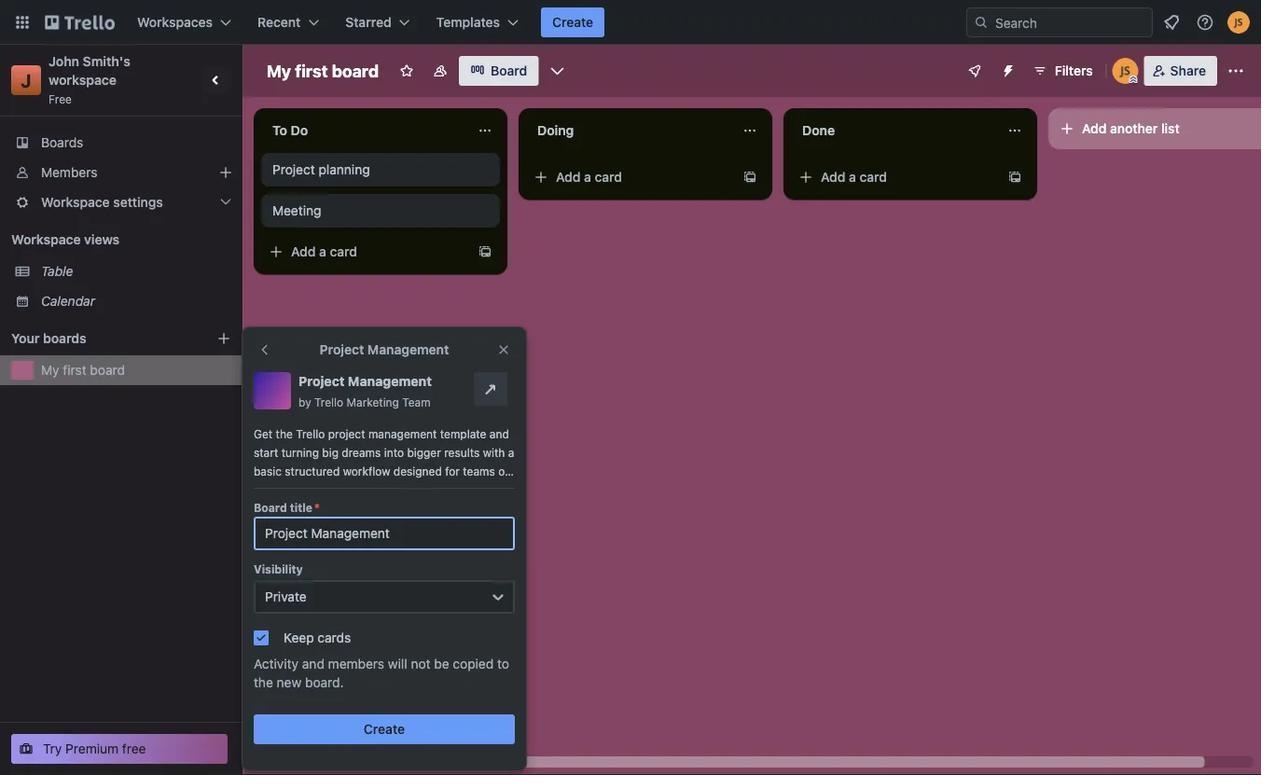 Task type: vqa. For each thing, say whether or not it's contained in the screenshot.
TRELLO within the Get the Trello project management template and start turning big dreams into bigger results with a basic structured workflow designed for teams of any size.
yes



Task type: describe. For each thing, give the bounding box(es) containing it.
your
[[11, 331, 40, 346]]

team
[[402, 395, 431, 409]]

create from template… image for doing
[[742, 170, 757, 185]]

get the trello project management template and start turning big dreams into bigger results with a basic structured workflow designed for teams of any size.
[[254, 427, 514, 496]]

show menu image
[[1227, 62, 1245, 80]]

star or unstar board image
[[399, 63, 414, 78]]

be
[[434, 656, 449, 672]]

project for project planning
[[272, 162, 315, 177]]

project planning link
[[272, 160, 489, 179]]

start
[[254, 446, 278, 459]]

my first board inside text field
[[267, 61, 379, 81]]

create button inside primary element
[[541, 7, 605, 37]]

john
[[49, 54, 79, 69]]

the inside get the trello project management template and start turning big dreams into bigger results with a basic structured workflow designed for teams of any size.
[[276, 427, 293, 440]]

try premium free button
[[11, 734, 228, 764]]

to
[[272, 123, 287, 138]]

add inside button
[[1082, 121, 1107, 136]]

workspace views
[[11, 232, 119, 247]]

meeting link
[[272, 201, 489, 220]]

list
[[1161, 121, 1180, 136]]

by
[[298, 395, 311, 409]]

bigger
[[407, 446, 441, 459]]

your boards with 1 items element
[[11, 327, 188, 350]]

0 horizontal spatial board
[[90, 362, 125, 378]]

board link
[[459, 56, 538, 86]]

add a card for doing
[[556, 169, 622, 185]]

To Do text field
[[261, 116, 466, 146]]

do
[[291, 123, 308, 138]]

planning
[[319, 162, 370, 177]]

the inside activity and members will not be copied to the new board.
[[254, 675, 273, 690]]

big
[[322, 446, 339, 459]]

management for project management
[[367, 342, 449, 357]]

add board image
[[216, 331, 231, 346]]

activity
[[254, 656, 299, 672]]

starred
[[345, 14, 391, 30]]

private
[[265, 589, 307, 604]]

filters
[[1055, 63, 1093, 78]]

free
[[122, 741, 146, 756]]

will
[[388, 656, 407, 672]]

to do
[[272, 123, 308, 138]]

share
[[1170, 63, 1206, 78]]

and inside get the trello project management template and start turning big dreams into bigger results with a basic structured workflow designed for teams of any size.
[[490, 427, 509, 440]]

visibility
[[254, 562, 303, 576]]

card for to do
[[330, 244, 357, 259]]

Board name text field
[[257, 56, 388, 86]]

0 vertical spatial john smith (johnsmith38824343) image
[[1228, 11, 1250, 34]]

teams
[[463, 465, 495, 478]]

basic
[[254, 465, 282, 478]]

1 vertical spatial my first board
[[41, 362, 125, 378]]

a for done
[[849, 169, 856, 185]]

this member is an admin of this board. image
[[1129, 76, 1138, 84]]

marketing
[[347, 395, 399, 409]]

workspace
[[49, 72, 117, 88]]

meeting
[[272, 203, 321, 218]]

and inside activity and members will not be copied to the new board.
[[302, 656, 325, 672]]

table
[[41, 264, 73, 279]]

open information menu image
[[1196, 13, 1214, 32]]

j
[[21, 69, 31, 91]]

a for doing
[[584, 169, 591, 185]]

designed
[[393, 465, 442, 478]]

card for doing
[[595, 169, 622, 185]]

workspace visible image
[[433, 63, 448, 78]]

*
[[314, 501, 320, 514]]

create from template… image for done
[[1007, 170, 1022, 185]]

first inside text field
[[295, 61, 328, 81]]

of
[[498, 465, 509, 478]]

boards
[[43, 331, 86, 346]]

recent button
[[246, 7, 330, 37]]

structured
[[285, 465, 340, 478]]

project
[[328, 427, 365, 440]]

smith's
[[83, 54, 130, 69]]

return to previous screen image
[[257, 342, 272, 357]]

into
[[384, 446, 404, 459]]

recent
[[257, 14, 301, 30]]

to
[[497, 656, 509, 672]]

boards link
[[0, 128, 243, 158]]

my first board link
[[41, 361, 231, 380]]

workspace settings button
[[0, 187, 243, 217]]

board for board
[[491, 63, 527, 78]]

Search field
[[989, 8, 1152, 36]]

Done text field
[[791, 116, 996, 146]]

your boards
[[11, 331, 86, 346]]

add for done
[[821, 169, 846, 185]]

views
[[84, 232, 119, 247]]

for
[[445, 465, 460, 478]]

j link
[[11, 65, 41, 95]]

try
[[43, 741, 62, 756]]

john smith's workspace free
[[49, 54, 134, 105]]

copied
[[453, 656, 494, 672]]

project inside "project management by trello marketing team"
[[298, 374, 345, 389]]

add a card button for doing
[[526, 162, 735, 192]]

add a card button for done
[[791, 162, 1000, 192]]

a for to do
[[319, 244, 326, 259]]

my inside text field
[[267, 61, 291, 81]]

workspaces button
[[126, 7, 243, 37]]

filters button
[[1027, 56, 1099, 86]]

board title *
[[254, 501, 320, 514]]

trello inside get the trello project management template and start turning big dreams into bigger results with a basic structured workflow designed for teams of any size.
[[296, 427, 325, 440]]

premium
[[65, 741, 119, 756]]

members
[[41, 165, 97, 180]]

share button
[[1144, 56, 1217, 86]]

title
[[290, 501, 312, 514]]

board for board title *
[[254, 501, 287, 514]]

workflow
[[343, 465, 390, 478]]

0 notifications image
[[1160, 11, 1183, 34]]



Task type: locate. For each thing, give the bounding box(es) containing it.
0 vertical spatial create button
[[541, 7, 605, 37]]

add a card down doing
[[556, 169, 622, 185]]

0 horizontal spatial and
[[302, 656, 325, 672]]

project down to do at the left
[[272, 162, 315, 177]]

project up by
[[298, 374, 345, 389]]

members
[[328, 656, 384, 672]]

board inside board link
[[491, 63, 527, 78]]

a down done text field
[[849, 169, 856, 185]]

trello
[[314, 395, 343, 409], [296, 427, 325, 440]]

management up project management link
[[367, 342, 449, 357]]

0 horizontal spatial create button
[[254, 715, 515, 744]]

not
[[411, 656, 431, 672]]

1 horizontal spatial add a card button
[[526, 162, 735, 192]]

0 horizontal spatial first
[[63, 362, 86, 378]]

board
[[332, 61, 379, 81], [90, 362, 125, 378]]

0 vertical spatial first
[[295, 61, 328, 81]]

workspace
[[41, 194, 110, 210], [11, 232, 81, 247]]

1 vertical spatial project
[[320, 342, 364, 357]]

0 vertical spatial management
[[367, 342, 449, 357]]

members link
[[0, 158, 243, 187]]

first
[[295, 61, 328, 81], [63, 362, 86, 378]]

add for doing
[[556, 169, 581, 185]]

add a card button down meeting link
[[261, 237, 470, 267]]

the right get
[[276, 427, 293, 440]]

board down your boards with 1 items element
[[90, 362, 125, 378]]

1 horizontal spatial and
[[490, 427, 509, 440]]

card
[[595, 169, 622, 185], [860, 169, 887, 185], [330, 244, 357, 259]]

create button up customize views image
[[541, 7, 605, 37]]

1 vertical spatial board
[[90, 362, 125, 378]]

keep
[[284, 630, 314, 645]]

board down starred
[[332, 61, 379, 81]]

results
[[444, 446, 480, 459]]

0 horizontal spatial the
[[254, 675, 273, 690]]

2 horizontal spatial add a card
[[821, 169, 887, 185]]

a inside get the trello project management template and start turning big dreams into bigger results with a basic structured workflow designed for teams of any size.
[[508, 446, 514, 459]]

project for project management
[[320, 342, 364, 357]]

calendar
[[41, 293, 95, 309]]

add left another
[[1082, 121, 1107, 136]]

card down meeting link
[[330, 244, 357, 259]]

add down done
[[821, 169, 846, 185]]

add down meeting
[[291, 244, 316, 259]]

0 horizontal spatial create from template… image
[[742, 170, 757, 185]]

2 vertical spatial project
[[298, 374, 345, 389]]

a right with on the left
[[508, 446, 514, 459]]

card for done
[[860, 169, 887, 185]]

calendar link
[[41, 292, 231, 311]]

0 vertical spatial trello
[[314, 395, 343, 409]]

card down doing text box
[[595, 169, 622, 185]]

add a card for to do
[[291, 244, 357, 259]]

1 vertical spatial create button
[[254, 715, 515, 744]]

and up board.
[[302, 656, 325, 672]]

card down done text field
[[860, 169, 887, 185]]

workspace up table
[[11, 232, 81, 247]]

create inside primary element
[[552, 14, 593, 30]]

customize views image
[[548, 62, 566, 80]]

first down recent popup button
[[295, 61, 328, 81]]

template
[[440, 427, 486, 440]]

john smith (johnsmith38824343) image
[[1228, 11, 1250, 34], [1113, 58, 1139, 84]]

management for project management by trello marketing team
[[348, 374, 432, 389]]

1 vertical spatial board
[[254, 501, 287, 514]]

1 vertical spatial first
[[63, 362, 86, 378]]

add a card button down doing text box
[[526, 162, 735, 192]]

doing
[[537, 123, 574, 138]]

add
[[1082, 121, 1107, 136], [556, 169, 581, 185], [821, 169, 846, 185], [291, 244, 316, 259]]

0 horizontal spatial create
[[364, 722, 405, 737]]

get
[[254, 427, 273, 440]]

add a card button for to do
[[261, 237, 470, 267]]

settings
[[113, 194, 163, 210]]

create
[[552, 14, 593, 30], [364, 722, 405, 737]]

0 vertical spatial board
[[332, 61, 379, 81]]

1 vertical spatial john smith (johnsmith38824343) image
[[1113, 58, 1139, 84]]

1 create from template… image from the left
[[742, 170, 757, 185]]

add a card button down done text field
[[791, 162, 1000, 192]]

1 horizontal spatial my first board
[[267, 61, 379, 81]]

2 create from template… image from the left
[[1007, 170, 1022, 185]]

0 vertical spatial the
[[276, 427, 293, 440]]

project inside project planning link
[[272, 162, 315, 177]]

add a card down done
[[821, 169, 887, 185]]

1 vertical spatial my
[[41, 362, 59, 378]]

any
[[254, 483, 272, 496]]

size.
[[275, 483, 300, 496]]

with
[[483, 446, 505, 459]]

1 vertical spatial and
[[302, 656, 325, 672]]

another
[[1110, 121, 1158, 136]]

search image
[[974, 15, 989, 30]]

1 vertical spatial management
[[348, 374, 432, 389]]

and up with on the left
[[490, 427, 509, 440]]

project
[[272, 162, 315, 177], [320, 342, 364, 357], [298, 374, 345, 389]]

close popover image
[[496, 342, 511, 357]]

create from template… image
[[478, 244, 493, 259]]

add another list
[[1082, 121, 1180, 136]]

add a card down meeting
[[291, 244, 357, 259]]

back to home image
[[45, 7, 115, 37]]

power ups image
[[967, 63, 982, 78]]

workspace settings
[[41, 194, 163, 210]]

0 vertical spatial and
[[490, 427, 509, 440]]

1 horizontal spatial john smith (johnsmith38824343) image
[[1228, 11, 1250, 34]]

1 horizontal spatial create button
[[541, 7, 605, 37]]

add for to do
[[291, 244, 316, 259]]

management
[[367, 342, 449, 357], [348, 374, 432, 389]]

0 horizontal spatial add a card button
[[261, 237, 470, 267]]

Doing text field
[[526, 116, 731, 146]]

automation image
[[993, 56, 1019, 82]]

project up "project management by trello marketing team"
[[320, 342, 364, 357]]

0 horizontal spatial my
[[41, 362, 59, 378]]

1 horizontal spatial card
[[595, 169, 622, 185]]

my down your boards
[[41, 362, 59, 378]]

create from template… image
[[742, 170, 757, 185], [1007, 170, 1022, 185]]

1 vertical spatial workspace
[[11, 232, 81, 247]]

add a card for done
[[821, 169, 887, 185]]

first down boards
[[63, 362, 86, 378]]

add another list button
[[1048, 108, 1261, 149]]

1 horizontal spatial the
[[276, 427, 293, 440]]

trello right by
[[314, 395, 343, 409]]

workspace for workspace settings
[[41, 194, 110, 210]]

board
[[491, 63, 527, 78], [254, 501, 287, 514]]

0 horizontal spatial my first board
[[41, 362, 125, 378]]

1 horizontal spatial add a card
[[556, 169, 622, 185]]

templates
[[436, 14, 500, 30]]

management
[[368, 427, 437, 440]]

workspaces
[[137, 14, 213, 30]]

0 vertical spatial my
[[267, 61, 291, 81]]

the down "activity"
[[254, 675, 273, 690]]

project management
[[320, 342, 449, 357]]

create button
[[541, 7, 605, 37], [254, 715, 515, 744]]

john smith (johnsmith38824343) image right open information menu icon
[[1228, 11, 1250, 34]]

0 vertical spatial workspace
[[41, 194, 110, 210]]

workspace for workspace views
[[11, 232, 81, 247]]

project management link
[[298, 372, 466, 391]]

2 horizontal spatial add a card button
[[791, 162, 1000, 192]]

1 vertical spatial the
[[254, 675, 273, 690]]

keep cards
[[284, 630, 351, 645]]

done
[[802, 123, 835, 138]]

trello inside "project management by trello marketing team"
[[314, 395, 343, 409]]

primary element
[[0, 0, 1261, 45]]

1 horizontal spatial first
[[295, 61, 328, 81]]

board down the any
[[254, 501, 287, 514]]

a down meeting
[[319, 244, 326, 259]]

1 horizontal spatial create
[[552, 14, 593, 30]]

workspace down members
[[41, 194, 110, 210]]

board.
[[305, 675, 344, 690]]

try premium free
[[43, 741, 146, 756]]

dreams
[[342, 446, 381, 459]]

board inside text field
[[332, 61, 379, 81]]

table link
[[41, 262, 231, 281]]

workspace navigation collapse icon image
[[203, 67, 229, 93]]

0 horizontal spatial board
[[254, 501, 287, 514]]

new
[[277, 675, 301, 690]]

None text field
[[254, 517, 515, 550]]

1 vertical spatial trello
[[296, 427, 325, 440]]

cards
[[318, 630, 351, 645]]

2 horizontal spatial card
[[860, 169, 887, 185]]

turning
[[281, 446, 319, 459]]

create up customize views image
[[552, 14, 593, 30]]

boards
[[41, 135, 83, 150]]

create down activity and members will not be copied to the new board.
[[364, 722, 405, 737]]

workspace inside dropdown button
[[41, 194, 110, 210]]

1 horizontal spatial board
[[491, 63, 527, 78]]

add a card
[[556, 169, 622, 185], [821, 169, 887, 185], [291, 244, 357, 259]]

1 horizontal spatial create from template… image
[[1007, 170, 1022, 185]]

board left customize views image
[[491, 63, 527, 78]]

0 vertical spatial project
[[272, 162, 315, 177]]

0 vertical spatial my first board
[[267, 61, 379, 81]]

a down doing text box
[[584, 169, 591, 185]]

and
[[490, 427, 509, 440], [302, 656, 325, 672]]

john smith (johnsmith38824343) image right filters
[[1113, 58, 1139, 84]]

project planning
[[272, 162, 370, 177]]

0 horizontal spatial add a card
[[291, 244, 357, 259]]

trello up turning
[[296, 427, 325, 440]]

management up marketing
[[348, 374, 432, 389]]

0 vertical spatial create
[[552, 14, 593, 30]]

0 horizontal spatial card
[[330, 244, 357, 259]]

my down recent
[[267, 61, 291, 81]]

add down doing
[[556, 169, 581, 185]]

free
[[49, 92, 72, 105]]

1 vertical spatial create
[[364, 722, 405, 737]]

starred button
[[334, 7, 421, 37]]

my first board down your boards with 1 items element
[[41, 362, 125, 378]]

0 vertical spatial board
[[491, 63, 527, 78]]

project management by trello marketing team
[[298, 374, 432, 409]]

my first board
[[267, 61, 379, 81], [41, 362, 125, 378]]

management inside "project management by trello marketing team"
[[348, 374, 432, 389]]

create button down activity and members will not be copied to the new board.
[[254, 715, 515, 744]]

1 horizontal spatial board
[[332, 61, 379, 81]]

1 horizontal spatial my
[[267, 61, 291, 81]]

my first board down recent popup button
[[267, 61, 379, 81]]

0 horizontal spatial john smith (johnsmith38824343) image
[[1113, 58, 1139, 84]]

templates button
[[425, 7, 530, 37]]

activity and members will not be copied to the new board.
[[254, 656, 509, 690]]



